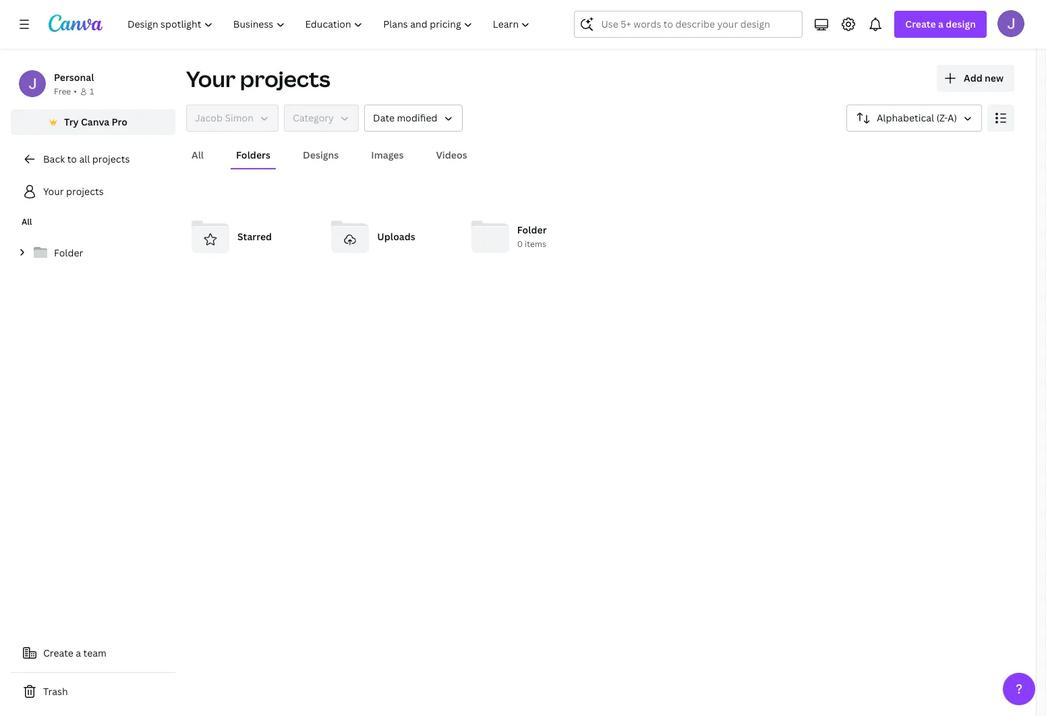 Task type: locate. For each thing, give the bounding box(es) containing it.
1 vertical spatial a
[[76, 647, 81, 659]]

folder up items
[[517, 224, 547, 236]]

None search field
[[575, 11, 803, 38]]

add new button
[[937, 65, 1015, 92]]

1 horizontal spatial your projects
[[186, 64, 331, 93]]

create for create a team
[[43, 647, 73, 659]]

create a design button
[[895, 11, 987, 38]]

canva
[[81, 115, 109, 128]]

create a design
[[906, 18, 977, 30]]

your projects down to
[[43, 185, 104, 198]]

folder for folder
[[54, 246, 83, 259]]

create left design
[[906, 18, 937, 30]]

projects
[[240, 64, 331, 93], [92, 153, 130, 165], [66, 185, 104, 198]]

free
[[54, 86, 71, 97]]

a inside button
[[76, 647, 81, 659]]

category
[[293, 111, 334, 124]]

0 horizontal spatial your projects
[[43, 185, 104, 198]]

a inside dropdown button
[[939, 18, 944, 30]]

date modified
[[373, 111, 438, 124]]

a left design
[[939, 18, 944, 30]]

1 horizontal spatial a
[[939, 18, 944, 30]]

all
[[192, 148, 204, 161], [22, 216, 32, 227]]

1 vertical spatial all
[[22, 216, 32, 227]]

try canva pro
[[64, 115, 127, 128]]

jacob simon
[[195, 111, 254, 124]]

folder down your projects link
[[54, 246, 83, 259]]

back to all projects link
[[11, 146, 175, 173]]

folders
[[236, 148, 271, 161]]

modified
[[397, 111, 438, 124]]

free •
[[54, 86, 77, 97]]

uploads link
[[326, 213, 455, 261]]

create inside button
[[43, 647, 73, 659]]

your up 'jacob'
[[186, 64, 236, 93]]

create left team
[[43, 647, 73, 659]]

new
[[985, 72, 1004, 84]]

1 horizontal spatial all
[[192, 148, 204, 161]]

your projects link
[[11, 178, 175, 205]]

your projects up simon
[[186, 64, 331, 93]]

1 vertical spatial folder
[[54, 246, 83, 259]]

Search search field
[[602, 11, 776, 37]]

designs button
[[298, 142, 344, 168]]

all button
[[186, 142, 209, 168]]

videos button
[[431, 142, 473, 168]]

1 horizontal spatial your
[[186, 64, 236, 93]]

all inside button
[[192, 148, 204, 161]]

your projects
[[186, 64, 331, 93], [43, 185, 104, 198]]

0 vertical spatial create
[[906, 18, 937, 30]]

a left team
[[76, 647, 81, 659]]

0 horizontal spatial a
[[76, 647, 81, 659]]

projects up category
[[240, 64, 331, 93]]

items
[[525, 239, 547, 250]]

0 vertical spatial folder
[[517, 224, 547, 236]]

folder
[[517, 224, 547, 236], [54, 246, 83, 259]]

alphabetical (z-a)
[[877, 111, 958, 124]]

1 vertical spatial your projects
[[43, 185, 104, 198]]

to
[[67, 153, 77, 165]]

a
[[939, 18, 944, 30], [76, 647, 81, 659]]

create a team
[[43, 647, 107, 659]]

1 horizontal spatial create
[[906, 18, 937, 30]]

a for design
[[939, 18, 944, 30]]

1 vertical spatial your
[[43, 185, 64, 198]]

create inside dropdown button
[[906, 18, 937, 30]]

projects down all
[[66, 185, 104, 198]]

1
[[90, 86, 94, 97]]

0 horizontal spatial folder
[[54, 246, 83, 259]]

try canva pro button
[[11, 109, 175, 135]]

1 horizontal spatial folder
[[517, 224, 547, 236]]

create a team button
[[11, 640, 175, 667]]

projects right all
[[92, 153, 130, 165]]

images button
[[366, 142, 409, 168]]

1 vertical spatial create
[[43, 647, 73, 659]]

create
[[906, 18, 937, 30], [43, 647, 73, 659]]

0 vertical spatial a
[[939, 18, 944, 30]]

0
[[517, 239, 523, 250]]

0 horizontal spatial create
[[43, 647, 73, 659]]

designs
[[303, 148, 339, 161]]

create for create a design
[[906, 18, 937, 30]]

jacob simon image
[[998, 10, 1025, 37]]

your down back
[[43, 185, 64, 198]]

your
[[186, 64, 236, 93], [43, 185, 64, 198]]

0 vertical spatial all
[[192, 148, 204, 161]]



Task type: describe. For each thing, give the bounding box(es) containing it.
images
[[371, 148, 404, 161]]

starred
[[238, 230, 272, 243]]

folder for folder 0 items
[[517, 224, 547, 236]]

trash link
[[11, 678, 175, 705]]

back
[[43, 153, 65, 165]]

trash
[[43, 685, 68, 698]]

top level navigation element
[[119, 11, 542, 38]]

a)
[[948, 111, 958, 124]]

(z-
[[937, 111, 948, 124]]

all
[[79, 153, 90, 165]]

team
[[83, 647, 107, 659]]

date
[[373, 111, 395, 124]]

0 vertical spatial your projects
[[186, 64, 331, 93]]

1 vertical spatial projects
[[92, 153, 130, 165]]

Owner button
[[186, 105, 279, 132]]

simon
[[225, 111, 254, 124]]

alphabetical
[[877, 111, 935, 124]]

Sort by button
[[847, 105, 983, 132]]

•
[[74, 86, 77, 97]]

0 vertical spatial projects
[[240, 64, 331, 93]]

add new
[[964, 72, 1004, 84]]

uploads
[[377, 230, 416, 243]]

folders button
[[231, 142, 276, 168]]

0 vertical spatial your
[[186, 64, 236, 93]]

0 horizontal spatial your
[[43, 185, 64, 198]]

back to all projects
[[43, 153, 130, 165]]

Date modified button
[[364, 105, 463, 132]]

design
[[946, 18, 977, 30]]

try
[[64, 115, 79, 128]]

Category button
[[284, 105, 359, 132]]

add
[[964, 72, 983, 84]]

a for team
[[76, 647, 81, 659]]

folder 0 items
[[517, 224, 547, 250]]

folder link
[[11, 239, 175, 267]]

jacob
[[195, 111, 223, 124]]

2 vertical spatial projects
[[66, 185, 104, 198]]

pro
[[112, 115, 127, 128]]

personal
[[54, 71, 94, 84]]

0 horizontal spatial all
[[22, 216, 32, 227]]

starred link
[[186, 213, 315, 261]]

videos
[[436, 148, 467, 161]]



Task type: vqa. For each thing, say whether or not it's contained in the screenshot.
White Grey Dark Blue Light Professional General News YouTube Banner group
no



